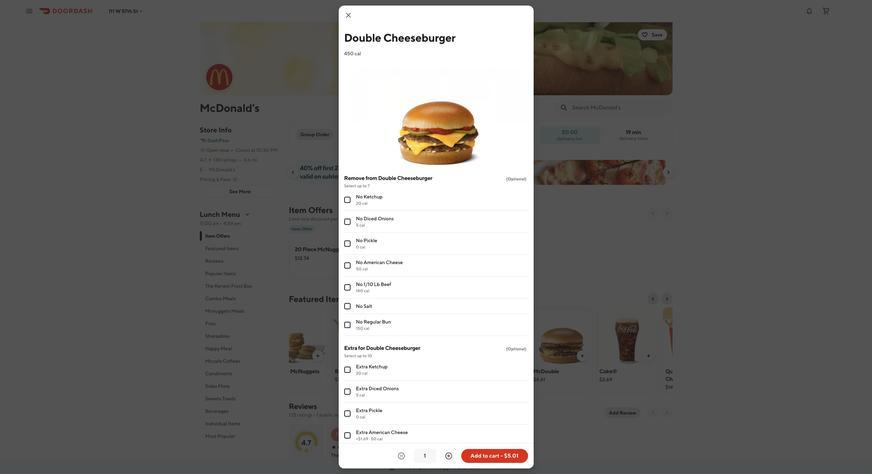Task type: locate. For each thing, give the bounding box(es) containing it.
0 horizontal spatial featured
[[205, 246, 225, 252]]

no down no pickle 0 cal
[[356, 260, 363, 266]]

onions inside no diced onions 5 cal
[[378, 216, 394, 222]]

store
[[200, 126, 217, 134]]

5 no from the top
[[356, 282, 363, 288]]

double inside remove from double cheeseburger select up to 7
[[378, 175, 396, 182]]

1 horizontal spatial $5.01
[[504, 453, 519, 460]]

quarter pounder with cheese deluxe meal image
[[663, 308, 724, 366]]

add to cart - $5.01 button
[[461, 450, 528, 464]]

no inside no ketchup 20 cal
[[356, 194, 363, 200]]

next button of carousel image
[[664, 297, 670, 302]]

cheeseburger for extra for double cheeseburger
[[385, 345, 420, 352]]

of
[[298, 461, 302, 466]]

mcnuggets inside button
[[290, 369, 319, 375]]

add inside button
[[471, 453, 482, 460]]

double for for
[[366, 345, 384, 352]]

0 horizontal spatial meal
[[221, 346, 232, 352]]

0 horizontal spatial off
[[314, 165, 322, 172]]

see inside button
[[229, 189, 238, 195]]

2 previous button of carousel image from the top
[[650, 297, 656, 302]]

0 vertical spatial up
[[358, 165, 365, 172]]

0 horizontal spatial add
[[471, 453, 482, 460]]

no down remove
[[356, 194, 363, 200]]

0 vertical spatial more
[[239, 189, 251, 195]]

1 vertical spatial see
[[443, 452, 451, 458]]

cal up extra pickle 0 cal
[[359, 393, 365, 398]]

1 vertical spatial american
[[369, 430, 390, 436]]

cal up pamela d
[[360, 415, 365, 420]]

0 vertical spatial piece
[[303, 247, 316, 253]]

0 horizontal spatial offers
[[216, 234, 230, 239]]

offers inside item offers limit one discount per order
[[308, 205, 333, 215]]

no left salt
[[356, 304, 363, 310]]

no regular bun 150 cal
[[356, 320, 391, 331]]

1 vertical spatial reviews
[[289, 402, 317, 412]]

0 horizontal spatial 4.7
[[200, 157, 206, 163]]

2 vertical spatial item
[[205, 234, 215, 239]]

up for $10
[[358, 165, 365, 172]]

up up $15
[[358, 165, 365, 172]]

no inside no 1/10 lb beef 180 cal
[[356, 282, 363, 288]]

american inside extra american cheese +$1.69 · 50 cal
[[369, 430, 390, 436]]

None checkbox
[[344, 219, 350, 225], [344, 241, 350, 247], [344, 411, 350, 417], [344, 219, 350, 225], [344, 241, 350, 247], [344, 411, 350, 417]]

0 vertical spatial reviews
[[205, 259, 224, 264]]

up for 7
[[357, 183, 362, 189]]

offers up the discount
[[308, 205, 333, 215]]

1 vertical spatial featured items
[[289, 295, 347, 304]]

1 vertical spatial 5
[[356, 393, 359, 398]]

mcnuggets inside 20 piece mcnuggets $12.74
[[317, 247, 347, 253]]

no for no salt
[[356, 304, 363, 310]]

No Salt checkbox
[[344, 304, 350, 310]]

double down $10
[[378, 175, 396, 182]]

no inside no diced onions 5 cal
[[356, 216, 363, 222]]

double for from
[[378, 175, 396, 182]]

individual items
[[205, 422, 240, 427]]

extra inside extra for double cheeseburger select up to 10
[[344, 345, 357, 352]]

no inside no pickle 0 cal
[[356, 238, 363, 244]]

0 up no american cheese 50 cal
[[356, 245, 359, 250]]

extra inside extra ketchup 20 cal
[[356, 365, 368, 370]]

see left all
[[443, 452, 451, 458]]

1 vertical spatial cheeseburger
[[397, 175, 432, 182]]

cal right mac
[[362, 371, 368, 376]]

item
[[289, 205, 307, 215], [292, 227, 301, 232], [205, 234, 215, 239]]

10 inside extra for double cheeseburger select up to 10
[[368, 354, 372, 359]]

1 vertical spatial cheese
[[666, 376, 684, 383]]

mcnuggets
[[317, 247, 347, 253], [290, 369, 319, 375]]

increase quantity by 1 image
[[444, 453, 453, 461]]

1 previous button of carousel image from the top
[[650, 211, 656, 217]]

cheese for remove from double cheeseburger
[[386, 260, 403, 266]]

1 vertical spatial with
[[708, 369, 719, 375]]

0 vertical spatial 5
[[356, 223, 359, 228]]

bun
[[382, 320, 391, 325]]

0 vertical spatial add
[[609, 411, 619, 416]]

item offers
[[205, 234, 230, 239]]

p
[[335, 432, 340, 439]]

now
[[220, 148, 229, 153]]

double right for
[[366, 345, 384, 352]]

delivery inside $0.00 delivery fee
[[557, 136, 575, 142]]

5 up no pickle 0 cal
[[356, 223, 359, 228]]

1 no from the top
[[356, 194, 363, 200]]

1 vertical spatial more
[[218, 384, 230, 390]]

american up ·
[[369, 430, 390, 436]]

cheeseburger inside remove from double cheeseburger select up to 7
[[397, 175, 432, 182]]

20 inside 20 piece mcnuggets $12.74
[[295, 247, 302, 253]]

2 vertical spatial up
[[357, 354, 362, 359]]

2 0 from the top
[[356, 415, 359, 420]]

add inside button
[[609, 411, 619, 416]]

happy
[[205, 346, 220, 352]]

time
[[638, 136, 648, 141]]

to left cart
[[483, 453, 488, 460]]

1 horizontal spatial with
[[708, 369, 719, 375]]

offers down 11:00 am - 4:59 pm
[[216, 234, 230, 239]]

$2.69
[[599, 377, 612, 383]]

up left 7
[[357, 183, 362, 189]]

1 horizontal spatial offers
[[308, 205, 333, 215]]

cal inside no diced onions 5 cal
[[359, 223, 365, 228]]

all
[[452, 452, 458, 458]]

- right cart
[[501, 453, 503, 460]]

19 min delivery time
[[619, 129, 648, 141]]

meals
[[223, 296, 236, 302], [231, 309, 245, 314]]

add up the $20+
[[471, 453, 482, 460]]

piece inside 20 piece mcnuggets $12.74
[[303, 247, 316, 253]]

5 inside the extra diced onions 5 cal
[[356, 393, 359, 398]]

double cheeseburger image
[[464, 308, 526, 366]]

0 vertical spatial 20
[[356, 201, 361, 206]]

american for for
[[369, 430, 390, 436]]

on
[[314, 173, 321, 180], [463, 464, 469, 471]]

remove from double cheeseburger group
[[344, 175, 528, 337]]

- inside button
[[501, 453, 503, 460]]

individual
[[205, 422, 227, 427]]

mcnuggets down the per at the top of the page
[[317, 247, 347, 253]]

next button of carousel image
[[666, 170, 671, 175], [664, 211, 670, 217]]

pickle inside no pickle 0 cal
[[364, 238, 377, 244]]

1 vertical spatial previous button of carousel image
[[650, 297, 656, 302]]

offers for item offers
[[216, 234, 230, 239]]

no salt
[[356, 304, 372, 310]]

up inside extra for double cheeseburger select up to 10
[[357, 354, 362, 359]]

item offers limit one discount per order
[[289, 205, 351, 222]]

0 vertical spatial 0
[[356, 245, 359, 250]]

1 vertical spatial ratings
[[298, 413, 313, 418]]

cheese inside extra american cheese +$1.69 · 50 cal
[[391, 430, 408, 436]]

w
[[115, 8, 121, 14]]

no up 150
[[356, 320, 363, 325]]

6 piece mcnuggets image
[[398, 308, 460, 366]]

cal right 150
[[364, 326, 369, 331]]

no for no ketchup 20 cal
[[356, 194, 363, 200]]

with up remove from double cheeseburger select up to 7 on the left top of the page
[[393, 165, 405, 172]]

cal up no american cheese 50 cal
[[360, 245, 365, 250]]

5 inside no diced onions 5 cal
[[356, 223, 359, 228]]

items for the individual items button
[[228, 422, 240, 427]]

extra left for
[[344, 345, 357, 352]]

select inside remove from double cheeseburger select up to 7
[[344, 183, 356, 189]]

1 horizontal spatial more
[[239, 189, 251, 195]]

delivery inside "19 min delivery time"
[[619, 136, 637, 141]]

extra inside extra pickle 0 cal
[[356, 408, 368, 414]]

meal right mac
[[356, 369, 368, 375]]

no right "order"
[[356, 216, 363, 222]]

2 vertical spatial 20
[[356, 371, 361, 376]]

reviews up '1'
[[289, 402, 317, 412]]

meals up fries button
[[231, 309, 245, 314]]

1 vertical spatial offers
[[216, 234, 230, 239]]

1 select from the top
[[344, 183, 356, 189]]

1 vertical spatial meals
[[231, 309, 245, 314]]

extra right review
[[356, 408, 368, 414]]

onions inside the extra diced onions 5 cal
[[383, 386, 399, 392]]

no inside no regular bun 150 cal
[[356, 320, 363, 325]]

valid
[[300, 173, 313, 180]]

135 down reviews link
[[289, 413, 297, 418]]

0 horizontal spatial with
[[393, 165, 405, 172]]

40%
[[300, 165, 313, 172]]

items up the kerwin frost box
[[224, 271, 236, 277]]

0 vertical spatial see
[[229, 189, 238, 195]]

- right am
[[220, 221, 222, 227]]

(optional) for extra for double cheeseburger
[[506, 347, 527, 352]]

mcdonald's up pricing & fees button
[[209, 167, 235, 173]]

1 vertical spatial pickle
[[369, 408, 382, 414]]

to inside the 40% off first 2 orders up to $10 off with 40welcome, valid on subtotals $15
[[366, 165, 372, 172]]

pickle down no diced onions 5 cal
[[364, 238, 377, 244]]

double inside extra for double cheeseburger select up to 10
[[366, 345, 384, 352]]

up down for
[[357, 354, 362, 359]]

items down beverages button
[[228, 422, 240, 427]]

1 vertical spatial add
[[471, 453, 482, 460]]

meals down the kerwin frost box
[[223, 296, 236, 302]]

see down "fees"
[[229, 189, 238, 195]]

1 delivery from the left
[[619, 136, 637, 141]]

0 vertical spatial on
[[314, 173, 321, 180]]

no inside no american cheese 50 cal
[[356, 260, 363, 266]]

0 vertical spatial pickle
[[364, 238, 377, 244]]

american for from
[[364, 260, 385, 266]]

store info
[[200, 126, 232, 134]]

previous button of carousel image
[[650, 211, 656, 217], [650, 297, 656, 302]]

extra for extra diced onions
[[356, 386, 368, 392]]

150
[[356, 326, 363, 331]]

0 vertical spatial popular
[[205, 271, 223, 277]]

0 horizontal spatial more
[[218, 384, 230, 390]]

50
[[356, 267, 362, 272], [371, 437, 376, 442]]

0 horizontal spatial -
[[220, 221, 222, 227]]

more up menu
[[239, 189, 251, 195]]

cal down 1/10
[[364, 289, 369, 294]]

50 up 180
[[356, 267, 362, 272]]

• left '1'
[[314, 413, 316, 418]]

111 w 57th st button
[[109, 8, 144, 14]]

0 inside extra pickle 0 cal
[[356, 415, 359, 420]]

onions down no ketchup 20 cal
[[378, 216, 394, 222]]

1 0 from the top
[[356, 245, 359, 250]]

2 horizontal spatial meal
[[703, 376, 716, 383]]

1 horizontal spatial see
[[443, 452, 451, 458]]

see for see more
[[229, 189, 238, 195]]

1 add item to cart image from the left
[[580, 354, 585, 359]]

mcdonald's up info
[[200, 101, 260, 115]]

2 vertical spatial cheese
[[391, 430, 408, 436]]

10 up extra ketchup 20 cal
[[368, 354, 372, 359]]

add item to cart image for coke®
[[646, 354, 651, 359]]

delivery down $0.00
[[557, 136, 575, 142]]

remove
[[344, 175, 365, 182]]

0 horizontal spatial piece
[[275, 369, 289, 375]]

notification bell image
[[805, 7, 814, 15]]

6 no from the top
[[356, 304, 363, 310]]

big mac meal image
[[332, 308, 394, 366]]

ketchup inside no ketchup 20 cal
[[364, 194, 383, 200]]

0 vertical spatial (optional)
[[506, 177, 527, 182]]

cheese inside no american cheese 50 cal
[[386, 260, 403, 266]]

decrease quantity by 1 image
[[397, 453, 405, 461]]

cheeseburger inside extra for double cheeseburger select up to 10
[[385, 345, 420, 352]]

$10
[[373, 165, 383, 172]]

0 vertical spatial item
[[289, 205, 307, 215]]

cheese down "quarter"
[[666, 376, 684, 383]]

no for no pickle 0 cal
[[356, 238, 363, 244]]

cal inside no 1/10 lb beef 180 cal
[[364, 289, 369, 294]]

item offer
[[292, 227, 312, 232]]

mcnuggets meals
[[205, 309, 245, 314]]

4.7 up $
[[200, 157, 206, 163]]

to for 7
[[363, 183, 367, 189]]

20 inside extra ketchup 20 cal
[[356, 371, 361, 376]]

0 vertical spatial meals
[[223, 296, 236, 302]]

1 horizontal spatial 10
[[368, 354, 372, 359]]

item down 11:00
[[205, 234, 215, 239]]

mcdonald's image
[[200, 22, 672, 95], [206, 64, 232, 91]]

reviews inside button
[[205, 259, 224, 264]]

$15
[[349, 173, 358, 180]]

onions down extra ketchup 20 cal
[[383, 386, 399, 392]]

piece for 10
[[275, 369, 289, 375]]

20 right mac
[[356, 371, 361, 376]]

group order
[[300, 132, 329, 138]]

cheese up beef
[[386, 260, 403, 266]]

featured items button
[[200, 243, 280, 255]]

from
[[366, 175, 377, 182]]

2 add item to cart image from the left
[[646, 354, 651, 359]]

2 select from the top
[[344, 354, 356, 359]]

2 vertical spatial double
[[366, 345, 384, 352]]

1 horizontal spatial featured
[[289, 295, 324, 304]]

extra right mac
[[356, 365, 368, 370]]

0 horizontal spatial reviews
[[205, 259, 224, 264]]

(optional) for remove from double cheeseburger
[[506, 177, 527, 182]]

1 vertical spatial item
[[292, 227, 301, 232]]

extra for double cheeseburger group
[[344, 345, 528, 475]]

• right "now"
[[231, 148, 233, 153]]

to for $10
[[366, 165, 372, 172]]

cal up 1/10
[[362, 267, 368, 272]]

popular down the individual items
[[218, 434, 235, 440]]

20 inside no ketchup 20 cal
[[356, 201, 361, 206]]

regular
[[364, 320, 381, 325]]

5 for remove
[[356, 223, 359, 228]]

1 vertical spatial 50
[[371, 437, 376, 442]]

pickle for for
[[369, 408, 382, 414]]

$5.51 button
[[398, 308, 460, 395]]

happy meal
[[205, 346, 232, 352]]

item for item offers limit one discount per order
[[289, 205, 307, 215]]

1 vertical spatial select
[[344, 354, 356, 359]]

1 vertical spatial diced
[[369, 386, 382, 392]]

1 horizontal spatial reviews
[[289, 402, 317, 412]]

1 horizontal spatial ratings
[[298, 413, 313, 418]]

Current quantity is 1 number field
[[418, 453, 432, 461]]

1 vertical spatial 0
[[356, 415, 359, 420]]

meal down pounder on the right bottom of page
[[703, 376, 716, 383]]

onions for from
[[378, 216, 394, 222]]

free 20pc mcnuggetsⓡ on $20+
[[400, 464, 484, 471]]

up inside remove from double cheeseburger select up to 7
[[357, 183, 362, 189]]

20 up '$12.74'
[[295, 247, 302, 253]]

save
[[652, 32, 663, 38]]

0 vertical spatial american
[[364, 260, 385, 266]]

up inside the 40% off first 2 orders up to $10 off with 40welcome, valid on subtotals $15
[[358, 165, 365, 172]]

no
[[356, 194, 363, 200], [356, 216, 363, 222], [356, 238, 363, 244], [356, 260, 363, 266], [356, 282, 363, 288], [356, 304, 363, 310], [356, 320, 363, 325]]

one
[[301, 217, 309, 222]]

ketchup down 7
[[364, 194, 383, 200]]

1 horizontal spatial add item to cart image
[[646, 354, 651, 359]]

to inside extra for double cheeseburger select up to 10
[[363, 354, 367, 359]]

0 vertical spatial 50
[[356, 267, 362, 272]]

1 vertical spatial onions
[[383, 386, 399, 392]]

american inside no american cheese 50 cal
[[364, 260, 385, 266]]

0 vertical spatial diced
[[364, 216, 377, 222]]

ratings down "now"
[[222, 157, 237, 163]]

frost
[[231, 284, 243, 289]]

diced down no ketchup 20 cal
[[364, 216, 377, 222]]

2 delivery from the left
[[557, 136, 575, 142]]

0 horizontal spatial ratings
[[222, 157, 237, 163]]

450
[[344, 51, 354, 56]]

3 no from the top
[[356, 238, 363, 244]]

0 vertical spatial mcnuggets
[[317, 247, 347, 253]]

piece inside button
[[275, 369, 289, 375]]

0 inside no pickle 0 cal
[[356, 245, 359, 250]]

condiments
[[205, 371, 233, 377]]

lunch
[[200, 211, 220, 219]]

with right pounder on the right bottom of page
[[708, 369, 719, 375]]

min
[[632, 129, 641, 136]]

135 up $ • mcdonald's
[[213, 157, 221, 163]]

diced inside the extra diced onions 5 cal
[[369, 386, 382, 392]]

to inside remove from double cheeseburger select up to 7
[[363, 183, 367, 189]]

diced inside no diced onions 5 cal
[[364, 216, 377, 222]]

see
[[229, 189, 238, 195], [443, 452, 451, 458]]

0 horizontal spatial add item to cart image
[[580, 354, 585, 359]]

1 vertical spatial (optional)
[[506, 347, 527, 352]]

select inside extra for double cheeseburger select up to 10
[[344, 354, 356, 359]]

to for 10
[[363, 354, 367, 359]]

item down limit
[[292, 227, 301, 232]]

no for no regular bun 150 cal
[[356, 320, 363, 325]]

cal inside extra pickle 0 cal
[[360, 415, 365, 420]]

no down no diced onions 5 cal
[[356, 238, 363, 244]]

mcdouble $4.61
[[533, 369, 559, 383]]

1 vertical spatial -
[[501, 453, 503, 460]]

10:30
[[256, 148, 269, 153]]

quarter pounder with cheese deluxe meal $14.49
[[666, 369, 719, 391]]

save button
[[638, 29, 667, 40]]

2 (optional) from the top
[[506, 347, 527, 352]]

40% off first 2 orders up to $10 off with 40welcome, valid on subtotals $15
[[300, 165, 449, 180]]

pickle down the extra diced onions 5 cal
[[369, 408, 382, 414]]

1/10
[[364, 282, 373, 288]]

items left the no salt
[[326, 295, 347, 304]]

ketchup inside extra ketchup 20 cal
[[369, 365, 388, 370]]

public
[[319, 413, 333, 418]]

reviews 135 ratings • 1 public review
[[289, 402, 349, 418]]

4:59
[[223, 221, 233, 227]]

20 for extra
[[356, 371, 361, 376]]

off right $10
[[384, 165, 392, 172]]

1 vertical spatial double
[[378, 175, 396, 182]]

extra inside the extra diced onions 5 cal
[[356, 386, 368, 392]]

cal inside no ketchup 20 cal
[[362, 201, 368, 206]]

reviews up popular items
[[205, 259, 224, 264]]

1 horizontal spatial 50
[[371, 437, 376, 442]]

0 horizontal spatial delivery
[[557, 136, 575, 142]]

no ketchup 20 cal
[[356, 194, 383, 206]]

None checkbox
[[344, 197, 350, 203], [344, 263, 350, 269], [344, 285, 350, 291], [344, 322, 350, 329], [344, 367, 350, 374], [344, 389, 350, 396], [344, 433, 350, 439], [344, 197, 350, 203], [344, 263, 350, 269], [344, 285, 350, 291], [344, 322, 350, 329], [344, 367, 350, 374], [344, 389, 350, 396], [344, 433, 350, 439]]

add item to cart image
[[315, 354, 320, 359]]

first
[[323, 165, 334, 172]]

up
[[358, 165, 365, 172], [357, 183, 362, 189], [357, 354, 362, 359]]

(optional) inside extra for double cheeseburger group
[[506, 347, 527, 352]]

cal right ·
[[377, 437, 383, 442]]

item inside item offers limit one discount per order
[[289, 205, 307, 215]]

onions
[[378, 216, 394, 222], [383, 386, 399, 392]]

items for featured items button
[[226, 246, 239, 252]]

1 vertical spatial piece
[[275, 369, 289, 375]]

5 right of
[[303, 461, 305, 466]]

10 piece mcnuggets button
[[265, 308, 328, 395]]

on left the $20+
[[463, 464, 469, 471]]

1 vertical spatial 4.7
[[302, 439, 311, 447]]

mccafe coffees button
[[200, 355, 280, 368]]

1 vertical spatial up
[[357, 183, 362, 189]]

·
[[369, 437, 370, 442]]

reviews inside reviews 135 ratings • 1 public review
[[289, 402, 317, 412]]

2 no from the top
[[356, 216, 363, 222]]

extra down big mac meal $13.79
[[356, 386, 368, 392]]

on right valid
[[314, 173, 321, 180]]

0 vertical spatial with
[[393, 165, 405, 172]]

0 vertical spatial featured items
[[205, 246, 239, 252]]

10 inside button
[[269, 369, 274, 375]]

popular up the on the left of page
[[205, 271, 223, 277]]

pickle inside extra pickle 0 cal
[[369, 408, 382, 414]]

1 (optional) from the top
[[506, 177, 527, 182]]

to left 7
[[363, 183, 367, 189]]

pickle for from
[[364, 238, 377, 244]]

to
[[366, 165, 372, 172], [363, 183, 367, 189], [363, 354, 367, 359], [483, 453, 488, 460]]

add review
[[609, 411, 636, 416]]

50 right ·
[[371, 437, 376, 442]]

5 for extra
[[356, 393, 359, 398]]

1 vertical spatial meal
[[356, 369, 368, 375]]

stars
[[306, 461, 315, 466]]

20 for remove
[[356, 201, 361, 206]]

(optional) inside the remove from double cheeseburger group
[[506, 177, 527, 182]]

1 horizontal spatial add
[[609, 411, 619, 416]]

to left $10
[[366, 165, 372, 172]]

• left 0.6
[[239, 157, 241, 163]]

2 vertical spatial cheeseburger
[[385, 345, 420, 352]]

add item to cart image
[[580, 354, 585, 359], [646, 354, 651, 359]]

0 right review
[[356, 415, 359, 420]]

featured items
[[205, 246, 239, 252], [289, 295, 347, 304]]

0 vertical spatial onions
[[378, 216, 394, 222]]

to inside button
[[483, 453, 488, 460]]

cal inside no american cheese 50 cal
[[362, 267, 368, 272]]

4 no from the top
[[356, 260, 363, 266]]

featured items heading
[[289, 294, 347, 305]]

1 horizontal spatial -
[[501, 453, 503, 460]]

items inside heading
[[326, 295, 347, 304]]

american down no pickle 0 cal
[[364, 260, 385, 266]]

add left review
[[609, 411, 619, 416]]

select up mac
[[344, 354, 356, 359]]

0 horizontal spatial 10
[[269, 369, 274, 375]]

sides more
[[205, 384, 230, 390]]

7
[[368, 183, 370, 189]]

add for add to cart - $5.01
[[471, 453, 482, 460]]

cal up no pickle 0 cal
[[359, 223, 365, 228]]

double up 450 cal
[[344, 31, 381, 44]]

2 off from the left
[[384, 165, 392, 172]]

4.7 up 'of 5 stars'
[[302, 439, 311, 447]]

select down remove
[[344, 183, 356, 189]]

0 vertical spatial offers
[[308, 205, 333, 215]]

0 vertical spatial select
[[344, 183, 356, 189]]

10 piece mcnuggets image
[[266, 308, 327, 366]]

meal up mccafe coffees
[[221, 346, 232, 352]]

ratings down reviews link
[[298, 413, 313, 418]]

diced down extra ketchup 20 cal
[[369, 386, 382, 392]]

cal down 7
[[362, 201, 368, 206]]

delivery left time
[[619, 136, 637, 141]]

11:00 am - 4:59 pm
[[200, 221, 241, 227]]

1 vertical spatial mcnuggets
[[290, 369, 319, 375]]

to down for
[[363, 354, 367, 359]]

add for add review
[[609, 411, 619, 416]]

extra up +$1.69 at the bottom of the page
[[356, 430, 368, 436]]

extra for extra ketchup
[[356, 365, 368, 370]]

mcnuggets down add item to cart icon
[[290, 369, 319, 375]]

most popular button
[[200, 431, 280, 443]]

extra inside extra american cheese +$1.69 · 50 cal
[[356, 430, 368, 436]]

ketchup for from
[[364, 194, 383, 200]]

no up 180
[[356, 282, 363, 288]]

0 vertical spatial double
[[344, 31, 381, 44]]

0 horizontal spatial 50
[[356, 267, 362, 272]]

0 vertical spatial previous button of carousel image
[[650, 211, 656, 217]]

double
[[344, 31, 381, 44], [378, 175, 396, 182], [366, 345, 384, 352]]

0.6 mi
[[243, 157, 257, 163]]

7 no from the top
[[356, 320, 363, 325]]

meals for combo meals
[[223, 296, 236, 302]]

diced for for
[[369, 386, 382, 392]]

item up limit
[[289, 205, 307, 215]]

diced for from
[[364, 216, 377, 222]]



Task type: vqa. For each thing, say whether or not it's contained in the screenshot.
I
no



Task type: describe. For each thing, give the bounding box(es) containing it.
1 horizontal spatial 4.7
[[302, 439, 311, 447]]

1 vertical spatial popular
[[218, 434, 235, 440]]

cal inside no regular bun 150 cal
[[364, 326, 369, 331]]

reviews button
[[200, 255, 280, 268]]

up for 10
[[357, 354, 362, 359]]

more for sides more
[[218, 384, 230, 390]]

beverages
[[205, 409, 228, 415]]

cal inside extra american cheese +$1.69 · 50 cal
[[377, 437, 383, 442]]

fees
[[220, 177, 231, 182]]

big mac meal $13.79
[[335, 369, 368, 383]]

1 horizontal spatial featured items
[[289, 295, 347, 304]]

sides more button
[[200, 381, 280, 393]]

135 inside reviews 135 ratings • 1 public review
[[289, 413, 297, 418]]

subtotals
[[322, 173, 348, 180]]

extra for extra for double cheeseburger
[[344, 345, 357, 352]]

with inside quarter pounder with cheese deluxe meal $14.49
[[708, 369, 719, 375]]

most
[[205, 434, 217, 440]]

combo meals
[[205, 296, 236, 302]]

extra american cheese +$1.69 · 50 cal
[[356, 430, 408, 442]]

0.6
[[243, 157, 251, 163]]

450 cal
[[344, 51, 361, 56]]

sweets treats button
[[200, 393, 280, 406]]

1 off from the left
[[314, 165, 322, 172]]

menu
[[221, 211, 240, 219]]

review
[[620, 411, 636, 416]]

cal inside the extra diced onions 5 cal
[[359, 393, 365, 398]]

cheese for extra for double cheeseburger
[[391, 430, 408, 436]]

111 w 57th st
[[109, 8, 138, 14]]

with inside the 40% off first 2 orders up to $10 off with 40welcome, valid on subtotals $15
[[393, 165, 405, 172]]

$5.51
[[401, 377, 413, 383]]

orders
[[339, 165, 357, 172]]

cheeseburger for remove from double cheeseburger
[[397, 175, 432, 182]]

salt
[[364, 304, 372, 310]]

meals for mcnuggets meals
[[231, 309, 245, 314]]

item for item offer
[[292, 227, 301, 232]]

piece for 20
[[303, 247, 316, 253]]

featured inside heading
[[289, 295, 324, 304]]

reviews for reviews
[[205, 259, 224, 264]]

extra diced onions 5 cal
[[356, 386, 399, 398]]

d
[[366, 432, 370, 439]]

cal inside extra ketchup 20 cal
[[362, 371, 368, 376]]

1 vertical spatial next button of carousel image
[[664, 211, 670, 217]]

$5.01 inside button
[[504, 453, 519, 460]]

cal right 450
[[355, 51, 361, 56]]

mccafe
[[205, 359, 222, 365]]

no pickle 0 cal
[[356, 238, 377, 250]]

2 vertical spatial 5
[[303, 461, 305, 466]]

$5.01 inside "button"
[[467, 377, 480, 383]]

20 piece mcnuggets $12.74
[[295, 247, 347, 261]]

st
[[133, 8, 138, 14]]

add item to cart image for mcdouble
[[580, 354, 585, 359]]

popular items button
[[200, 268, 280, 280]]

fee
[[575, 136, 583, 142]]

no for no american cheese 50 cal
[[356, 260, 363, 266]]

pm
[[234, 221, 241, 227]]

mcnuggets for 10 piece mcnuggets
[[290, 369, 319, 375]]

combo
[[205, 296, 222, 302]]

0 vertical spatial -
[[220, 221, 222, 227]]

the
[[205, 284, 214, 289]]

close double cheeseburger image
[[344, 11, 353, 19]]

0 vertical spatial 4.7
[[200, 157, 206, 163]]

see for see all
[[443, 452, 451, 458]]

mcnuggets for 20 piece mcnuggets $12.74
[[317, 247, 347, 253]]

popular items
[[205, 271, 236, 277]]

no for no diced onions 5 cal
[[356, 216, 363, 222]]

combo meals button
[[200, 293, 280, 305]]

ketchup for for
[[369, 365, 388, 370]]

next image
[[664, 411, 670, 416]]

0 vertical spatial 135
[[213, 157, 221, 163]]

extra for extra american cheese
[[356, 430, 368, 436]]

0 vertical spatial mcdonald's
[[200, 101, 260, 115]]

0 for remove
[[356, 245, 359, 250]]

pounder
[[686, 369, 707, 375]]

mccafe coffees
[[205, 359, 240, 365]]

extra for double cheeseburger select up to 10
[[344, 345, 420, 359]]

mcnuggets meals button
[[200, 305, 280, 318]]

group order button
[[296, 129, 334, 140]]

0 vertical spatial cheeseburger
[[383, 31, 456, 44]]

mcdouble image
[[530, 308, 592, 366]]

item for item offers
[[205, 234, 215, 239]]

remove from double cheeseburger select up to 7
[[344, 175, 432, 189]]

beverages button
[[200, 406, 280, 418]]

double cheeseburger dialog
[[339, 6, 534, 475]]

1 vertical spatial mcdonald's
[[209, 167, 235, 173]]

sides
[[205, 384, 217, 390]]

more for see more
[[239, 189, 251, 195]]

happy meal button
[[200, 343, 280, 355]]

previous image
[[650, 411, 656, 416]]

sweets
[[205, 397, 221, 402]]

$
[[200, 167, 203, 173]]

kerwin
[[215, 284, 230, 289]]

reviews for reviews 135 ratings • 1 public review
[[289, 402, 317, 412]]

of 5 stars
[[298, 461, 315, 466]]

order
[[339, 217, 351, 222]]

select for extra
[[344, 354, 356, 359]]

&
[[216, 177, 219, 182]]

meal inside quarter pounder with cheese deluxe meal $14.49
[[703, 376, 716, 383]]

coffees
[[223, 359, 240, 365]]

• right $
[[205, 167, 207, 173]]

mcdouble
[[533, 369, 559, 375]]

treats
[[222, 397, 236, 402]]

lb
[[374, 282, 380, 288]]

no for no 1/10 lb beef 180 cal
[[356, 282, 363, 288]]

• inside reviews 135 ratings • 1 public review
[[314, 413, 316, 418]]

0 for extra
[[356, 415, 359, 420]]

limit
[[289, 217, 300, 222]]

per
[[331, 217, 338, 222]]

items for popular items button
[[224, 271, 236, 277]]

info
[[219, 126, 232, 134]]

$0.00 delivery fee
[[557, 129, 583, 142]]

individual items button
[[200, 418, 280, 431]]

closes
[[235, 148, 250, 153]]

fries
[[205, 321, 216, 327]]

select for remove
[[344, 183, 356, 189]]

shareables
[[205, 334, 230, 339]]

extra for extra pickle
[[356, 408, 368, 414]]

on inside the 40% off first 2 orders up to $10 off with 40welcome, valid on subtotals $15
[[314, 173, 321, 180]]

50 inside no american cheese 50 cal
[[356, 267, 362, 272]]

50 inside extra american cheese +$1.69 · 50 cal
[[371, 437, 376, 442]]

double cheeseburger
[[344, 31, 456, 44]]

extra ketchup 20 cal
[[356, 365, 388, 376]]

0 items, open order cart image
[[822, 7, 830, 15]]

$4.61
[[533, 377, 545, 383]]

see all
[[443, 452, 458, 458]]

meal inside button
[[221, 346, 232, 352]]

previous button of carousel image
[[290, 170, 296, 175]]

mac
[[344, 369, 355, 375]]

featured inside button
[[205, 246, 225, 252]]

cheese inside quarter pounder with cheese deluxe meal $14.49
[[666, 376, 684, 383]]

am
[[212, 221, 219, 227]]

40welcome,
[[407, 165, 449, 172]]

see more button
[[200, 186, 280, 197]]

111
[[109, 8, 114, 14]]

0 vertical spatial next button of carousel image
[[666, 170, 671, 175]]

Item Search search field
[[572, 104, 667, 112]]

meal inside big mac meal $13.79
[[356, 369, 368, 375]]

• closes at 10:30 pm
[[231, 148, 278, 153]]

1 horizontal spatial on
[[463, 464, 469, 471]]

big
[[335, 369, 343, 375]]

open
[[206, 148, 219, 153]]

review
[[334, 413, 349, 418]]

coke® image
[[597, 308, 658, 366]]

mcnuggets
[[205, 309, 230, 314]]

sweets treats
[[205, 397, 236, 402]]

pamela
[[347, 432, 365, 439]]

pm
[[270, 148, 278, 153]]

onions for for
[[383, 386, 399, 392]]

ratings inside reviews 135 ratings • 1 public review
[[298, 413, 313, 418]]

cal inside no pickle 0 cal
[[360, 245, 365, 250]]

beef
[[381, 282, 391, 288]]

open menu image
[[25, 7, 33, 15]]

lunch menu
[[200, 211, 240, 219]]

condiments button
[[200, 368, 280, 381]]

item offers heading
[[289, 205, 333, 216]]

no american cheese 50 cal
[[356, 260, 403, 272]]

coke®
[[599, 369, 617, 375]]

offers for item offers limit one discount per order
[[308, 205, 333, 215]]

for
[[358, 345, 365, 352]]

featured items inside button
[[205, 246, 239, 252]]



